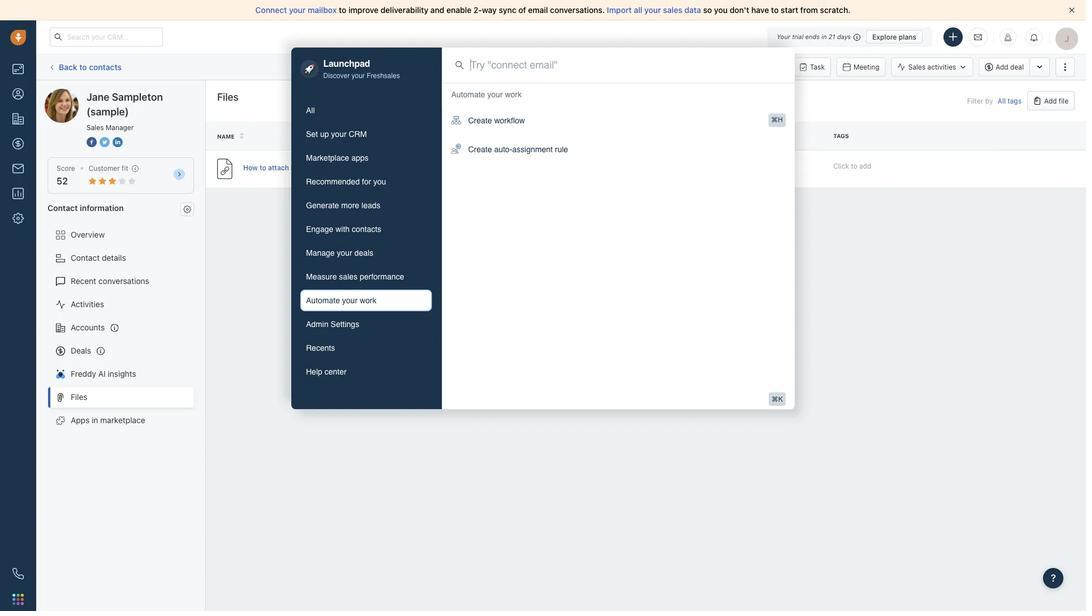 Task type: vqa. For each thing, say whether or not it's contained in the screenshot.
Show
no



Task type: describe. For each thing, give the bounding box(es) containing it.
freddy ai insights
[[71, 369, 136, 379]]

tab list containing all
[[300, 100, 432, 382]]

enable
[[447, 5, 472, 15]]

jane sampleton (sample)
[[87, 91, 163, 117]]

52 button
[[57, 176, 68, 187]]

for
[[362, 177, 371, 186]]

Search your CRM... text field
[[50, 27, 163, 47]]

from
[[801, 5, 818, 15]]

click to add
[[834, 162, 872, 170]]

automate for list of options list box
[[451, 90, 485, 99]]

manage your deals
[[306, 248, 373, 257]]

more
[[341, 201, 359, 210]]

performance
[[360, 272, 404, 281]]

apps in marketplace
[[71, 416, 145, 425]]

ends
[[806, 33, 820, 40]]

Try "connect email" field
[[471, 58, 781, 72]]

freshworks switcher image
[[12, 594, 24, 605]]

settings
[[331, 320, 359, 329]]

0 vertical spatial all
[[998, 97, 1006, 105]]

help center
[[306, 367, 347, 376]]

all inside all button
[[306, 106, 315, 115]]

explore plans
[[873, 33, 917, 41]]

automate your work for automate your work button
[[306, 296, 377, 305]]

set
[[306, 130, 318, 139]]

connect your mailbox to improve deliverability and enable 2-way sync of email conversations. import all your sales data so you don't have to start from scratch.
[[255, 5, 851, 15]]

marketplace
[[100, 416, 145, 425]]

so
[[703, 5, 712, 15]]

how to attach files to contacts?
[[243, 164, 347, 172]]

activities
[[71, 300, 104, 309]]

phone image
[[12, 568, 24, 579]]

twitter circled image
[[100, 136, 110, 148]]

help center button
[[300, 361, 432, 382]]

0 vertical spatial sales
[[663, 5, 683, 15]]

all tags link
[[998, 97, 1022, 105]]

phone element
[[7, 562, 29, 585]]

import all your sales data link
[[607, 5, 703, 15]]

scratch.
[[820, 5, 851, 15]]

engage with contacts
[[306, 225, 381, 234]]

create for create auto-assignment rule
[[468, 145, 492, 154]]

automate your work for list of options list box
[[451, 90, 522, 99]]

updates available. click to refresh. link
[[495, 56, 628, 77]]

conversations
[[98, 276, 149, 286]]

filter
[[967, 97, 984, 105]]

21
[[829, 33, 836, 40]]

freddy
[[71, 369, 96, 379]]

contact for contact information
[[48, 203, 78, 212]]

overview
[[71, 230, 105, 239]]

add file button
[[1027, 91, 1075, 110]]

by
[[986, 97, 993, 105]]

email image
[[974, 32, 982, 42]]

recommended for you
[[306, 177, 386, 186]]

add for add file
[[1044, 97, 1057, 105]]

freshsales
[[367, 72, 400, 80]]

create for create workflow
[[468, 116, 492, 125]]

discover
[[323, 72, 350, 80]]

create auto-assignment rule
[[468, 145, 568, 154]]

contacts for back to contacts
[[89, 62, 122, 71]]

1 horizontal spatial files
[[217, 91, 239, 103]]

assignment
[[512, 145, 553, 154]]

launchpad discover your freshsales
[[323, 58, 400, 80]]

ai
[[98, 369, 106, 379]]

to right how
[[260, 164, 266, 172]]

close image
[[1069, 7, 1075, 13]]

accounts
[[71, 323, 105, 332]]

generate
[[306, 201, 339, 210]]

1 horizontal spatial you
[[714, 5, 728, 15]]

connect your mailbox link
[[255, 5, 339, 15]]

engage with contacts button
[[300, 218, 432, 240]]

apps
[[71, 416, 90, 425]]

generate more leads button
[[300, 195, 432, 216]]

you inside button
[[373, 177, 386, 186]]

launchpad
[[323, 58, 370, 68]]

generate more leads
[[306, 201, 381, 210]]

customer
[[89, 164, 120, 172]]

data
[[685, 5, 701, 15]]

task button
[[793, 57, 831, 77]]

fit
[[122, 164, 128, 172]]

automate your work button
[[300, 290, 432, 311]]

press-command-k-to-open-and-close element
[[769, 393, 786, 406]]

information
[[80, 203, 124, 212]]

set up your crm button
[[300, 123, 432, 145]]

plans
[[899, 33, 917, 41]]

up
[[320, 130, 329, 139]]

refresh.
[[598, 63, 622, 71]]

list of options list box
[[442, 83, 795, 163]]

add
[[860, 162, 872, 170]]

files
[[291, 164, 305, 172]]

sales for sales manager
[[87, 123, 104, 131]]

add deal
[[996, 63, 1024, 71]]

conversations.
[[550, 5, 605, 15]]

mailbox
[[308, 5, 337, 15]]

your inside 'launchpad discover your freshsales'
[[352, 72, 365, 80]]

1 vertical spatial click
[[834, 162, 849, 170]]

back
[[59, 62, 77, 71]]

⌘ for h
[[771, 116, 778, 124]]

recents button
[[300, 337, 432, 359]]

marketplace apps button
[[300, 147, 432, 169]]

engage
[[306, 225, 333, 234]]

h
[[778, 116, 783, 124]]

tags
[[834, 132, 849, 139]]

add deal button
[[979, 57, 1030, 77]]

your inside heading
[[487, 90, 503, 99]]



Task type: locate. For each thing, give the bounding box(es) containing it.
k
[[779, 395, 783, 403]]

sales left activities
[[909, 63, 926, 71]]

don't
[[730, 5, 749, 15]]

add left file
[[1044, 97, 1057, 105]]

0 horizontal spatial in
[[92, 416, 98, 425]]

meeting
[[854, 63, 880, 71]]

import
[[607, 5, 632, 15]]

jane
[[87, 91, 109, 103]]

1 vertical spatial contact
[[71, 253, 100, 263]]

work for automate your work button
[[360, 296, 377, 305]]

contacts?
[[315, 164, 347, 172]]

1 horizontal spatial contacts
[[352, 225, 381, 234]]

sales down manage your deals
[[339, 272, 358, 281]]

automate your work heading inside list of options list box
[[451, 89, 522, 100]]

marketplace apps
[[306, 153, 369, 162]]

contacts inside button
[[352, 225, 381, 234]]

work inside automate your work button
[[360, 296, 377, 305]]

improve
[[349, 5, 379, 15]]

automate your work
[[451, 90, 522, 99], [451, 90, 522, 99], [306, 296, 377, 305]]

1 horizontal spatial sales
[[909, 63, 926, 71]]

work
[[505, 90, 522, 99], [505, 90, 522, 99], [360, 296, 377, 305]]

files up name on the top of the page
[[217, 91, 239, 103]]

1 vertical spatial files
[[71, 392, 87, 402]]

admin
[[306, 320, 329, 329]]

0 horizontal spatial click
[[572, 63, 587, 71]]

⌘ inside list of options list box
[[771, 116, 778, 124]]

activities
[[928, 63, 956, 71]]

your inside button
[[331, 130, 347, 139]]

score
[[57, 164, 75, 172]]

0 horizontal spatial files
[[71, 392, 87, 402]]

manager
[[106, 123, 134, 131]]

help
[[306, 367, 322, 376]]

0 horizontal spatial sales
[[339, 272, 358, 281]]

all up "set"
[[306, 106, 315, 115]]

your inside button
[[337, 248, 352, 257]]

trial
[[792, 33, 804, 40]]

1 horizontal spatial all
[[998, 97, 1006, 105]]

how
[[243, 164, 258, 172]]

1 vertical spatial in
[[92, 416, 98, 425]]

in right apps at the bottom left of the page
[[92, 416, 98, 425]]

1 vertical spatial sales
[[339, 272, 358, 281]]

set up your crm
[[306, 130, 367, 139]]

days
[[837, 33, 851, 40]]

1 vertical spatial create
[[468, 145, 492, 154]]

your inside button
[[342, 296, 358, 305]]

name
[[217, 133, 235, 139]]

sales for sales activities
[[909, 63, 926, 71]]

0 vertical spatial contact
[[48, 203, 78, 212]]

1 horizontal spatial in
[[822, 33, 827, 40]]

of
[[519, 5, 526, 15]]

0 horizontal spatial sales
[[87, 123, 104, 131]]

add
[[996, 63, 1009, 71], [1044, 97, 1057, 105]]

(sample)
[[87, 105, 129, 117]]

facebook circled image
[[87, 136, 97, 148]]

0 horizontal spatial you
[[373, 177, 386, 186]]

1 horizontal spatial click
[[834, 162, 849, 170]]

1 vertical spatial you
[[373, 177, 386, 186]]

0 vertical spatial create
[[468, 116, 492, 125]]

tags
[[1008, 97, 1022, 105]]

contacts inside 'link'
[[89, 62, 122, 71]]

0 horizontal spatial add
[[996, 63, 1009, 71]]

create left auto-
[[468, 145, 492, 154]]

sales
[[909, 63, 926, 71], [87, 123, 104, 131]]

1 horizontal spatial sales
[[663, 5, 683, 15]]

deals
[[71, 346, 91, 355]]

contacts
[[89, 62, 122, 71], [352, 225, 381, 234]]

way
[[482, 5, 497, 15]]

0 vertical spatial contacts
[[89, 62, 122, 71]]

measure sales performance
[[306, 272, 404, 281]]

click left add
[[834, 162, 849, 170]]

deliverability
[[381, 5, 428, 15]]

click right available.
[[572, 63, 587, 71]]

sales
[[663, 5, 683, 15], [339, 272, 358, 281]]

connect
[[255, 5, 287, 15]]

0 vertical spatial you
[[714, 5, 728, 15]]

tab list
[[300, 100, 432, 382]]

2 ⌘ from the top
[[772, 395, 779, 403]]

to left start
[[771, 5, 779, 15]]

mng settings image
[[183, 205, 191, 213]]

create
[[468, 116, 492, 125], [468, 145, 492, 154]]

⌘ for k
[[772, 395, 779, 403]]

to inside updates available. click to refresh. link
[[589, 63, 596, 71]]

2 create from the top
[[468, 145, 492, 154]]

0 vertical spatial ⌘
[[771, 116, 778, 124]]

files up apps at the bottom left of the page
[[71, 392, 87, 402]]

1 vertical spatial all
[[306, 106, 315, 115]]

deals
[[355, 248, 373, 257]]

add file
[[1044, 97, 1069, 105]]

recent
[[71, 276, 96, 286]]

to right files
[[306, 164, 313, 172]]

task
[[810, 63, 825, 71]]

score 52
[[57, 164, 75, 187]]

customer fit
[[89, 164, 128, 172]]

1 vertical spatial sales
[[87, 123, 104, 131]]

52
[[57, 176, 68, 187]]

add for add deal
[[996, 63, 1009, 71]]

add inside button
[[1044, 97, 1057, 105]]

⌘
[[771, 116, 778, 124], [772, 395, 779, 403]]

0 vertical spatial sales
[[909, 63, 926, 71]]

in left 21
[[822, 33, 827, 40]]

admin settings
[[306, 320, 359, 329]]

1 horizontal spatial add
[[1044, 97, 1057, 105]]

add left deal
[[996, 63, 1009, 71]]

sales left data
[[663, 5, 683, 15]]

work inside list of options list box
[[505, 90, 522, 99]]

0 horizontal spatial all
[[306, 106, 315, 115]]

1 create from the top
[[468, 116, 492, 125]]

recommended
[[306, 177, 360, 186]]

0 vertical spatial files
[[217, 91, 239, 103]]

rule
[[555, 145, 568, 154]]

recent conversations
[[71, 276, 149, 286]]

you right for
[[373, 177, 386, 186]]

create left workflow
[[468, 116, 492, 125]]

apps
[[351, 153, 369, 162]]

details
[[102, 253, 126, 263]]

back to contacts
[[59, 62, 122, 71]]

sales inside button
[[339, 272, 358, 281]]

contact information
[[48, 203, 124, 212]]

sales activities
[[909, 63, 956, 71]]

to left add
[[851, 162, 858, 170]]

contact up recent
[[71, 253, 100, 263]]

1 vertical spatial contacts
[[352, 225, 381, 234]]

start
[[781, 5, 799, 15]]

add inside button
[[996, 63, 1009, 71]]

automate inside heading
[[451, 90, 485, 99]]

1 ⌘ from the top
[[771, 116, 778, 124]]

contact
[[48, 203, 78, 212], [71, 253, 100, 263]]

1 vertical spatial add
[[1044, 97, 1057, 105]]

manage your deals button
[[300, 242, 432, 264]]

to inside back to contacts 'link'
[[79, 62, 87, 71]]

in
[[822, 33, 827, 40], [92, 416, 98, 425]]

0 horizontal spatial contacts
[[89, 62, 122, 71]]

and
[[431, 5, 444, 15]]

work for list of options list box
[[505, 90, 522, 99]]

automate your work heading
[[451, 89, 522, 100], [451, 89, 522, 100]]

your
[[777, 33, 791, 40]]

to left refresh.
[[589, 63, 596, 71]]

linkedin circled image
[[113, 136, 123, 148]]

create workflow
[[468, 116, 525, 125]]

sampleton
[[112, 91, 163, 103]]

auto-
[[494, 145, 512, 154]]

back to contacts link
[[48, 58, 122, 76]]

0 vertical spatial click
[[572, 63, 587, 71]]

0 vertical spatial in
[[822, 33, 827, 40]]

to right back
[[79, 62, 87, 71]]

contacts for engage with contacts
[[352, 225, 381, 234]]

to right mailbox on the top left
[[339, 5, 346, 15]]

all right the by
[[998, 97, 1006, 105]]

to
[[339, 5, 346, 15], [771, 5, 779, 15], [79, 62, 87, 71], [589, 63, 596, 71], [851, 162, 858, 170], [260, 164, 266, 172], [306, 164, 313, 172]]

contacts down generate more leads button
[[352, 225, 381, 234]]

sales up facebook circled icon
[[87, 123, 104, 131]]

all
[[634, 5, 642, 15]]

contacts down search your crm... text box
[[89, 62, 122, 71]]

your trial ends in 21 days
[[777, 33, 851, 40]]

attach
[[268, 164, 289, 172]]

contact down 52 on the left of page
[[48, 203, 78, 212]]

automate for automate your work button
[[306, 296, 340, 305]]

1 vertical spatial ⌘
[[772, 395, 779, 403]]

contact for contact details
[[71, 253, 100, 263]]

0 vertical spatial add
[[996, 63, 1009, 71]]

⌘ inside press-command-k-to-open-and-close element
[[772, 395, 779, 403]]

automate
[[451, 90, 485, 99], [451, 90, 485, 99], [306, 296, 340, 305]]

automate your work inside list of options list box
[[451, 90, 522, 99]]

2-
[[474, 5, 482, 15]]

contact details
[[71, 253, 126, 263]]

with
[[336, 225, 350, 234]]

automate your work inside button
[[306, 296, 377, 305]]

center
[[325, 367, 347, 376]]

you right so
[[714, 5, 728, 15]]

automate inside button
[[306, 296, 340, 305]]

measure
[[306, 272, 337, 281]]

available.
[[540, 63, 570, 71]]



